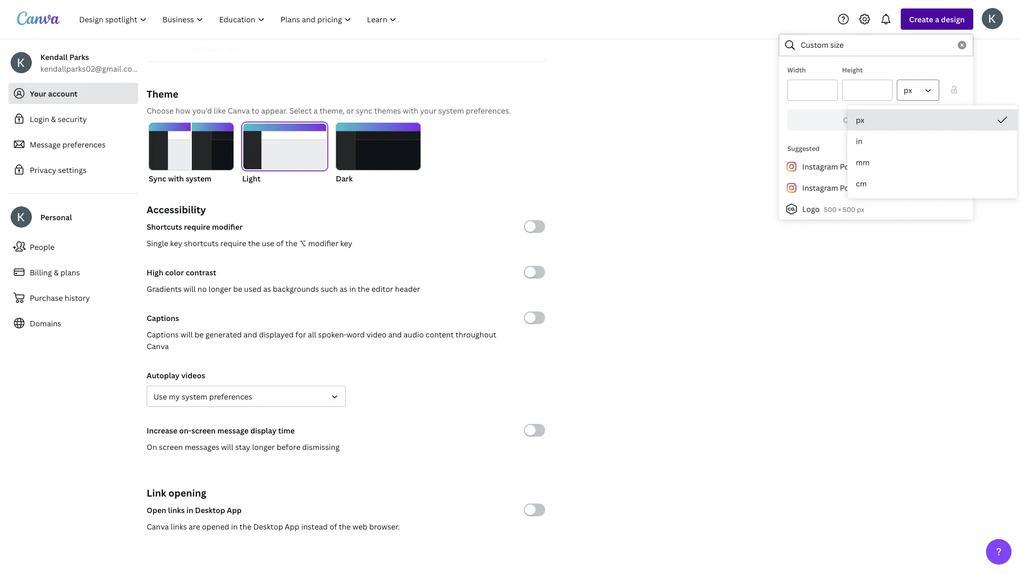 Task type: locate. For each thing, give the bounding box(es) containing it.
app left instead
[[285, 522, 299, 532]]

×
[[838, 205, 841, 214]]

0 horizontal spatial a
[[314, 105, 318, 116]]

system
[[438, 105, 464, 116], [186, 173, 212, 184], [182, 392, 207, 402]]

0 horizontal spatial preferences
[[62, 139, 106, 150]]

0 vertical spatial longer
[[209, 284, 231, 294]]

500 left ×
[[824, 205, 837, 214]]

design inside "button"
[[886, 115, 909, 125]]

1 vertical spatial preferences
[[209, 392, 252, 402]]

1 horizontal spatial parks
[[223, 42, 242, 52]]

1 horizontal spatial require
[[220, 238, 246, 248]]

0 horizontal spatial be
[[195, 330, 204, 340]]

create up search search box
[[909, 14, 933, 24]]

as right used
[[263, 284, 271, 294]]

instead
[[301, 522, 328, 532]]

0 vertical spatial desktop
[[195, 506, 225, 516]]

shortcuts
[[147, 222, 182, 232]]

your account
[[30, 88, 78, 99]]

0 vertical spatial a
[[935, 14, 939, 24]]

1 key from the left
[[170, 238, 182, 248]]

instagram
[[802, 162, 838, 172], [802, 183, 838, 193]]

preferences up privacy settings link
[[62, 139, 106, 150]]

how
[[175, 105, 191, 116]]

Dark button
[[336, 123, 421, 184]]

system inside button
[[182, 392, 207, 402]]

sync
[[149, 173, 166, 184]]

message
[[217, 426, 249, 436]]

1 horizontal spatial desktop
[[253, 522, 283, 532]]

1 vertical spatial create
[[843, 115, 867, 125]]

2 and from the left
[[388, 330, 402, 340]]

mm option
[[848, 152, 1018, 173]]

& left "plans"
[[54, 268, 59, 278]]

kendall
[[194, 42, 221, 52], [40, 52, 68, 62]]

1 vertical spatial canva
[[147, 341, 169, 352]]

plans
[[60, 268, 80, 278]]

dark
[[336, 173, 353, 184]]

1 vertical spatial captions
[[147, 330, 179, 340]]

post left cm
[[840, 183, 856, 193]]

2 post from the top
[[840, 183, 856, 193]]

your
[[420, 105, 437, 116]]

privacy settings link
[[9, 159, 138, 181]]

are
[[189, 522, 200, 532]]

theme choose how you'd like canva to appear. select a theme, or sync themes with your system preferences.
[[147, 87, 511, 116]]

1 horizontal spatial kendall
[[194, 42, 221, 52]]

500
[[824, 205, 837, 214], [843, 205, 856, 214]]

in up mm on the top of the page
[[856, 136, 863, 146]]

contrast
[[186, 268, 216, 278]]

1 post from the top
[[840, 162, 856, 172]]

0 horizontal spatial create
[[843, 115, 867, 125]]

0 vertical spatial links
[[168, 506, 185, 516]]

gradients
[[147, 284, 182, 294]]

1 vertical spatial px
[[856, 115, 864, 125]]

1 vertical spatial &
[[54, 268, 59, 278]]

500 right ×
[[843, 205, 856, 214]]

parks down top level navigation element at the top left
[[223, 42, 242, 52]]

open links in desktop app
[[147, 506, 242, 516]]

post left mm on the top of the page
[[840, 162, 856, 172]]

0 vertical spatial require
[[184, 222, 210, 232]]

captions down gradients
[[147, 313, 179, 323]]

generated
[[205, 330, 242, 340]]

account
[[48, 88, 78, 99]]

key right single
[[170, 238, 182, 248]]

personal
[[40, 212, 72, 222]]

desktop up opened
[[195, 506, 225, 516]]

0 vertical spatial modifier
[[212, 222, 243, 232]]

increase
[[147, 426, 177, 436]]

1 horizontal spatial as
[[340, 284, 348, 294]]

canva
[[228, 105, 250, 116], [147, 341, 169, 352], [147, 522, 169, 532]]

1 horizontal spatial be
[[233, 284, 242, 294]]

of right use
[[276, 238, 284, 248]]

0 horizontal spatial key
[[170, 238, 182, 248]]

system right "my"
[[182, 392, 207, 402]]

& for billing
[[54, 268, 59, 278]]

canva down open at the left bottom of the page
[[147, 522, 169, 532]]

px inside button
[[904, 85, 912, 95]]

1 instagram from the top
[[802, 162, 838, 172]]

kendall down top level navigation element at the top left
[[194, 42, 221, 52]]

will inside captions will be generated and displayed for all spoken-word video and audio content throughout canva
[[181, 330, 193, 340]]

throughout
[[456, 330, 496, 340]]

1 horizontal spatial key
[[340, 238, 352, 248]]

0 horizontal spatial kendall
[[40, 52, 68, 62]]

opening
[[168, 487, 206, 500]]

will left "stay"
[[221, 442, 233, 452]]

0 vertical spatial will
[[184, 284, 196, 294]]

width
[[788, 66, 806, 74]]

be
[[233, 284, 242, 294], [195, 330, 204, 340]]

longer
[[209, 284, 231, 294], [252, 442, 275, 452]]

1 vertical spatial instagram
[[802, 183, 838, 193]]

parks inside the "kendall parks kendallparks02@gmail.com"
[[69, 52, 89, 62]]

0 vertical spatial with
[[403, 105, 418, 116]]

links
[[168, 506, 185, 516], [171, 522, 187, 532]]

autoplay videos
[[147, 371, 205, 381]]

design left kendall parks icon
[[941, 14, 965, 24]]

purchase history
[[30, 293, 90, 303]]

opened
[[202, 522, 229, 532]]

1 horizontal spatial preferences
[[209, 392, 252, 402]]

& for login
[[51, 114, 56, 124]]

2 vertical spatial system
[[182, 392, 207, 402]]

app up opened
[[227, 506, 242, 516]]

with inside button
[[168, 173, 184, 184]]

1 captions from the top
[[147, 313, 179, 323]]

design inside dropdown button
[[941, 14, 965, 24]]

0 vertical spatial captions
[[147, 313, 179, 323]]

canva inside theme choose how you'd like canva to appear. select a theme, or sync themes with your system preferences.
[[228, 105, 250, 116]]

with left your
[[403, 105, 418, 116]]

and right video
[[388, 330, 402, 340]]

kendall for kendall parks
[[194, 42, 221, 52]]

a
[[935, 14, 939, 24], [314, 105, 318, 116]]

the left ⌥
[[286, 238, 297, 248]]

screen up messages
[[191, 426, 216, 436]]

1 vertical spatial app
[[285, 522, 299, 532]]

the
[[248, 238, 260, 248], [286, 238, 297, 248], [358, 284, 370, 294], [240, 522, 251, 532], [339, 522, 351, 532]]

1 vertical spatial screen
[[159, 442, 183, 452]]

videos
[[181, 371, 205, 381]]

post
[[840, 162, 856, 172], [840, 183, 856, 193]]

instagram post (square) link
[[779, 156, 973, 177]]

shortcuts require modifier
[[147, 222, 243, 232]]

preferences up message
[[209, 392, 252, 402]]

1 horizontal spatial longer
[[252, 442, 275, 452]]

create inside dropdown button
[[909, 14, 933, 24]]

desktop left instead
[[253, 522, 283, 532]]

message preferences link
[[9, 134, 138, 155]]

2 vertical spatial px
[[857, 205, 864, 214]]

app
[[227, 506, 242, 516], [285, 522, 299, 532]]

with inside theme choose how you'd like canva to appear. select a theme, or sync themes with your system preferences.
[[403, 105, 418, 116]]

1 horizontal spatial modifier
[[308, 238, 338, 248]]

modifier up "single key shortcuts require the use of the ⌥ modifier key"
[[212, 222, 243, 232]]

create inside "button"
[[843, 115, 867, 125]]

people
[[30, 242, 54, 252]]

sync with system
[[149, 173, 212, 184]]

as
[[263, 284, 271, 294], [340, 284, 348, 294]]

0 vertical spatial design
[[941, 14, 965, 24]]

will left no
[[184, 284, 196, 294]]

1 horizontal spatial with
[[403, 105, 418, 116]]

purchase
[[30, 293, 63, 303]]

instagram up logo
[[802, 183, 838, 193]]

cm
[[856, 179, 867, 189]]

in inside in button
[[856, 136, 863, 146]]

0 horizontal spatial 500
[[824, 205, 837, 214]]

1 vertical spatial will
[[181, 330, 193, 340]]

preferences
[[62, 139, 106, 150], [209, 392, 252, 402]]

create new design button
[[788, 109, 965, 131]]

1 horizontal spatial create
[[909, 14, 933, 24]]

2 instagram from the top
[[802, 183, 838, 193]]

captions inside captions will be generated and displayed for all spoken-word video and audio content throughout canva
[[147, 330, 179, 340]]

px
[[904, 85, 912, 95], [856, 115, 864, 125], [857, 205, 864, 214]]

0 vertical spatial post
[[840, 162, 856, 172]]

2 vertical spatial will
[[221, 442, 233, 452]]

parks for kendall parks kendallparks02@gmail.com
[[69, 52, 89, 62]]

1 vertical spatial design
[[886, 115, 909, 125]]

0 vertical spatial of
[[276, 238, 284, 248]]

instagram post (square)
[[802, 162, 888, 172]]

be left generated
[[195, 330, 204, 340]]

canva up autoplay
[[147, 341, 169, 352]]

0 horizontal spatial with
[[168, 173, 184, 184]]

editor
[[372, 284, 393, 294]]

settings
[[58, 165, 87, 175]]

use
[[154, 392, 167, 402]]

0 vertical spatial screen
[[191, 426, 216, 436]]

1 horizontal spatial 500
[[843, 205, 856, 214]]

and left displayed
[[244, 330, 257, 340]]

system up accessibility at the left top of page
[[186, 173, 212, 184]]

canva inside captions will be generated and displayed for all spoken-word video and audio content throughout canva
[[147, 341, 169, 352]]

0 horizontal spatial app
[[227, 506, 242, 516]]

0 vertical spatial &
[[51, 114, 56, 124]]

0 horizontal spatial longer
[[209, 284, 231, 294]]

1 vertical spatial links
[[171, 522, 187, 532]]

in option
[[848, 131, 1018, 152]]

1 vertical spatial post
[[840, 183, 856, 193]]

px option
[[848, 109, 1018, 131]]

kendall inside the "kendall parks kendallparks02@gmail.com"
[[40, 52, 68, 62]]

0 vertical spatial system
[[438, 105, 464, 116]]

0 horizontal spatial parks
[[69, 52, 89, 62]]

1 vertical spatial modifier
[[308, 238, 338, 248]]

0 vertical spatial be
[[233, 284, 242, 294]]

create
[[909, 14, 933, 24], [843, 115, 867, 125]]

screen down increase
[[159, 442, 183, 452]]

Height number field
[[849, 80, 886, 100]]

1 horizontal spatial screen
[[191, 426, 216, 436]]

Use my system preferences button
[[147, 386, 346, 408]]

1 vertical spatial require
[[220, 238, 246, 248]]

1 vertical spatial with
[[168, 173, 184, 184]]

login
[[30, 114, 49, 124]]

system right your
[[438, 105, 464, 116]]

will for no
[[184, 284, 196, 294]]

0 vertical spatial create
[[909, 14, 933, 24]]

in
[[856, 136, 863, 146], [349, 284, 356, 294], [186, 506, 193, 516], [231, 522, 238, 532]]

the left web
[[339, 522, 351, 532]]

2 500 from the left
[[843, 205, 856, 214]]

1 horizontal spatial and
[[388, 330, 402, 340]]

longer down display
[[252, 442, 275, 452]]

browser.
[[369, 522, 400, 532]]

require up shortcuts
[[184, 222, 210, 232]]

0 vertical spatial instagram
[[802, 162, 838, 172]]

the left use
[[248, 238, 260, 248]]

backgrounds
[[273, 284, 319, 294]]

0 vertical spatial app
[[227, 506, 242, 516]]

links left are
[[171, 522, 187, 532]]

to
[[252, 105, 259, 116]]

list
[[779, 156, 973, 220]]

with right sync
[[168, 173, 184, 184]]

0 horizontal spatial of
[[276, 238, 284, 248]]

a inside theme choose how you'd like canva to appear. select a theme, or sync themes with your system preferences.
[[314, 105, 318, 116]]

be left used
[[233, 284, 242, 294]]

1 vertical spatial a
[[314, 105, 318, 116]]

0 vertical spatial px
[[904, 85, 912, 95]]

key right ⌥
[[340, 238, 352, 248]]

kendall parks image
[[982, 8, 1003, 29]]

0 horizontal spatial desktop
[[195, 506, 225, 516]]

links down "link opening"
[[168, 506, 185, 516]]

no
[[198, 284, 207, 294]]

& right login at the left top of the page
[[51, 114, 56, 124]]

list containing instagram post (square)
[[779, 156, 973, 220]]

1 vertical spatial be
[[195, 330, 204, 340]]

login & security link
[[9, 108, 138, 130]]

as right "such" on the left of the page
[[340, 284, 348, 294]]

web
[[353, 522, 367, 532]]

system inside button
[[186, 173, 212, 184]]

instagram down suggested
[[802, 162, 838, 172]]

create for create new design
[[843, 115, 867, 125]]

instagram post (portrait) link
[[779, 177, 973, 199]]

&
[[51, 114, 56, 124], [54, 268, 59, 278]]

mm button
[[848, 152, 1018, 173]]

1 vertical spatial system
[[186, 173, 212, 184]]

create left new
[[843, 115, 867, 125]]

2 vertical spatial canva
[[147, 522, 169, 532]]

0 horizontal spatial screen
[[159, 442, 183, 452]]

1 vertical spatial longer
[[252, 442, 275, 452]]

used
[[244, 284, 261, 294]]

design right new
[[886, 115, 909, 125]]

kendall parks kendallparks02@gmail.com
[[40, 52, 139, 74]]

in right "such" on the left of the page
[[349, 284, 356, 294]]

gradients will no longer be used as backgrounds such as in the editor header
[[147, 284, 420, 294]]

0 horizontal spatial and
[[244, 330, 257, 340]]

require
[[184, 222, 210, 232], [220, 238, 246, 248]]

1 horizontal spatial a
[[935, 14, 939, 24]]

kendall up your account
[[40, 52, 68, 62]]

1 horizontal spatial design
[[941, 14, 965, 24]]

system for sync with system
[[186, 173, 212, 184]]

px up px button
[[904, 85, 912, 95]]

0 vertical spatial canva
[[228, 105, 250, 116]]

0 horizontal spatial modifier
[[212, 222, 243, 232]]

dismissing
[[302, 442, 340, 452]]

1 horizontal spatial of
[[330, 522, 337, 532]]

units: px list box
[[848, 109, 1018, 194]]

longer right no
[[209, 284, 231, 294]]

of right instead
[[330, 522, 337, 532]]

px left new
[[856, 115, 864, 125]]

canva left to
[[228, 105, 250, 116]]

Units: px button
[[897, 80, 939, 101]]

displayed
[[259, 330, 294, 340]]

kendall parks
[[194, 42, 242, 52]]

require right shortcuts
[[220, 238, 246, 248]]

will left generated
[[181, 330, 193, 340]]

parks up kendallparks02@gmail.com
[[69, 52, 89, 62]]

logo
[[802, 204, 820, 214]]

px right ×
[[857, 205, 864, 214]]

captions up autoplay
[[147, 330, 179, 340]]

purchase history link
[[9, 287, 138, 309]]

0 horizontal spatial as
[[263, 284, 271, 294]]

spoken-
[[318, 330, 347, 340]]

modifier right ⌥
[[308, 238, 338, 248]]

2 captions from the top
[[147, 330, 179, 340]]

0 horizontal spatial design
[[886, 115, 909, 125]]

in right opened
[[231, 522, 238, 532]]



Task type: describe. For each thing, give the bounding box(es) containing it.
theme
[[147, 87, 178, 100]]

Sync with system button
[[149, 123, 234, 184]]

themes
[[374, 105, 401, 116]]

your account link
[[9, 83, 138, 104]]

content
[[426, 330, 454, 340]]

messages
[[185, 442, 219, 452]]

single
[[147, 238, 168, 248]]

links for in
[[168, 506, 185, 516]]

history
[[65, 293, 90, 303]]

appear.
[[261, 105, 288, 116]]

preferences inside button
[[209, 392, 252, 402]]

instagram post (portrait)
[[802, 183, 890, 193]]

shortcuts
[[184, 238, 219, 248]]

sync
[[356, 105, 372, 116]]

1 vertical spatial desktop
[[253, 522, 283, 532]]

logo 500 × 500 px
[[802, 204, 864, 214]]

parks for kendall parks
[[223, 42, 242, 52]]

in button
[[848, 131, 1018, 152]]

1 and from the left
[[244, 330, 257, 340]]

message
[[30, 139, 61, 150]]

new
[[869, 115, 884, 125]]

color
[[165, 268, 184, 278]]

mm
[[856, 158, 870, 168]]

design for create a design
[[941, 14, 965, 24]]

px button
[[848, 109, 1018, 131]]

choose
[[147, 105, 174, 116]]

billing & plans
[[30, 268, 80, 278]]

single key shortcuts require the use of the ⌥ modifier key
[[147, 238, 352, 248]]

like
[[214, 105, 226, 116]]

kendallparks02@gmail.com
[[40, 63, 139, 74]]

2 as from the left
[[340, 284, 348, 294]]

stay
[[235, 442, 250, 452]]

login & security
[[30, 114, 87, 124]]

post for (portrait)
[[840, 183, 856, 193]]

for
[[296, 330, 306, 340]]

in up are
[[186, 506, 193, 516]]

high color contrast
[[147, 268, 216, 278]]

Width number field
[[794, 80, 831, 100]]

people link
[[9, 236, 138, 258]]

privacy
[[30, 165, 56, 175]]

or
[[346, 105, 354, 116]]

captions for captions will be generated and displayed for all spoken-word video and audio content throughout canva
[[147, 330, 179, 340]]

1 vertical spatial of
[[330, 522, 337, 532]]

a inside dropdown button
[[935, 14, 939, 24]]

time
[[278, 426, 295, 436]]

links for are
[[171, 522, 187, 532]]

top level navigation element
[[72, 9, 406, 30]]

0 horizontal spatial require
[[184, 222, 210, 232]]

1 500 from the left
[[824, 205, 837, 214]]

create a design
[[909, 14, 965, 24]]

instagram for instagram post (portrait)
[[802, 183, 838, 193]]

video
[[367, 330, 387, 340]]

before
[[277, 442, 300, 452]]

system for use my system preferences
[[182, 392, 207, 402]]

(square)
[[858, 162, 888, 172]]

canva links are opened in the desktop app instead of the web browser.
[[147, 522, 400, 532]]

on screen messages will stay longer before dismissing
[[147, 442, 340, 452]]

all
[[308, 330, 316, 340]]

display
[[250, 426, 276, 436]]

on-
[[179, 426, 191, 436]]

security
[[58, 114, 87, 124]]

you'd
[[192, 105, 212, 116]]

high
[[147, 268, 163, 278]]

0 vertical spatial preferences
[[62, 139, 106, 150]]

height
[[842, 66, 863, 74]]

use my system preferences
[[154, 392, 252, 402]]

on
[[147, 442, 157, 452]]

system inside theme choose how you'd like canva to appear. select a theme, or sync themes with your system preferences.
[[438, 105, 464, 116]]

link opening
[[147, 487, 206, 500]]

captions will be generated and displayed for all spoken-word video and audio content throughout canva
[[147, 330, 496, 352]]

the right opened
[[240, 522, 251, 532]]

billing
[[30, 268, 52, 278]]

light
[[242, 173, 261, 184]]

billing & plans link
[[9, 262, 138, 283]]

domains
[[30, 319, 61, 329]]

⌥
[[299, 238, 306, 248]]

the left editor
[[358, 284, 370, 294]]

message preferences
[[30, 139, 106, 150]]

select
[[289, 105, 312, 116]]

post for (square)
[[840, 162, 856, 172]]

2 key from the left
[[340, 238, 352, 248]]

be inside captions will be generated and displayed for all spoken-word video and audio content throughout canva
[[195, 330, 204, 340]]

px inside px button
[[856, 115, 864, 125]]

domains link
[[9, 313, 138, 334]]

(portrait)
[[858, 183, 890, 193]]

privacy settings
[[30, 165, 87, 175]]

Search search field
[[801, 35, 952, 55]]

use
[[262, 238, 274, 248]]

captions for captions
[[147, 313, 179, 323]]

cm button
[[848, 173, 1018, 194]]

1 as from the left
[[263, 284, 271, 294]]

px inside the logo 500 × 500 px
[[857, 205, 864, 214]]

open
[[147, 506, 166, 516]]

design for create new design
[[886, 115, 909, 125]]

Light button
[[242, 123, 327, 184]]

will for be
[[181, 330, 193, 340]]

suggested
[[788, 144, 820, 153]]

1 horizontal spatial app
[[285, 522, 299, 532]]

theme,
[[320, 105, 345, 116]]

cm option
[[848, 173, 1018, 194]]

kendall for kendall parks kendallparks02@gmail.com
[[40, 52, 68, 62]]

instagram for instagram post (square)
[[802, 162, 838, 172]]

header
[[395, 284, 420, 294]]

create for create a design
[[909, 14, 933, 24]]



Task type: vqa. For each thing, say whether or not it's contained in the screenshot.
'preferences' in 'use my system preferences' button
yes



